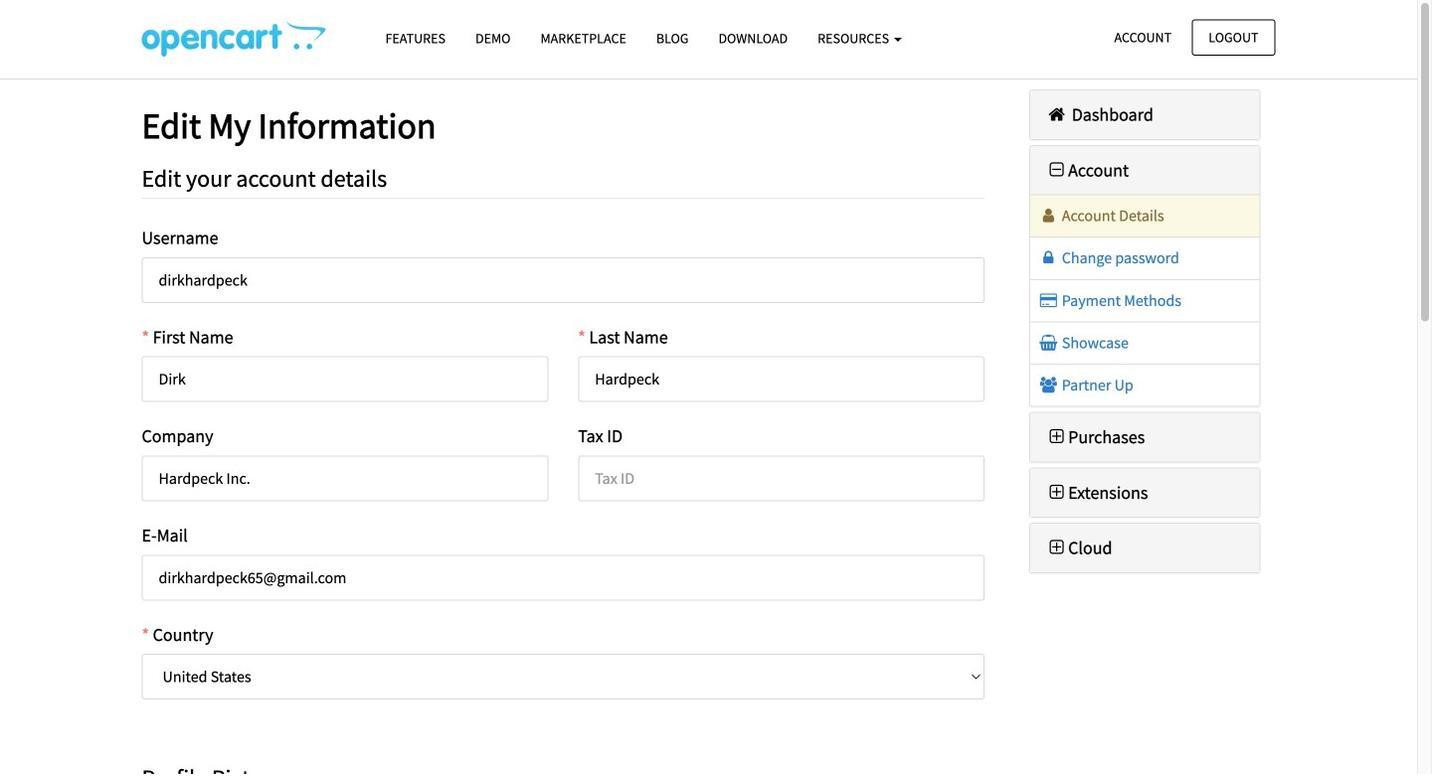 Task type: describe. For each thing, give the bounding box(es) containing it.
Tax ID text field
[[578, 456, 985, 502]]

shopping basket image
[[1039, 335, 1059, 351]]

users image
[[1039, 377, 1059, 393]]

account edit image
[[142, 21, 326, 57]]

2 plus square o image from the top
[[1046, 539, 1069, 557]]

lock image
[[1039, 250, 1059, 266]]

First Name text field
[[142, 357, 548, 403]]

E-Mail text field
[[142, 555, 985, 601]]

home image
[[1046, 105, 1069, 123]]



Task type: locate. For each thing, give the bounding box(es) containing it.
plus square o image down users image
[[1046, 428, 1069, 446]]

minus square o image
[[1046, 161, 1069, 179]]

0 vertical spatial plus square o image
[[1046, 428, 1069, 446]]

credit card image
[[1039, 293, 1059, 309]]

Company Name text field
[[142, 456, 548, 502]]

Last Name text field
[[578, 357, 985, 403]]

plus square o image
[[1046, 484, 1069, 502]]

plus square o image down plus square o icon
[[1046, 539, 1069, 557]]

1 plus square o image from the top
[[1046, 428, 1069, 446]]

plus square o image
[[1046, 428, 1069, 446], [1046, 539, 1069, 557]]

user image
[[1039, 208, 1059, 224]]

1 vertical spatial plus square o image
[[1046, 539, 1069, 557]]

Username text field
[[142, 258, 985, 303]]



Task type: vqa. For each thing, say whether or not it's contained in the screenshot.
user icon
yes



